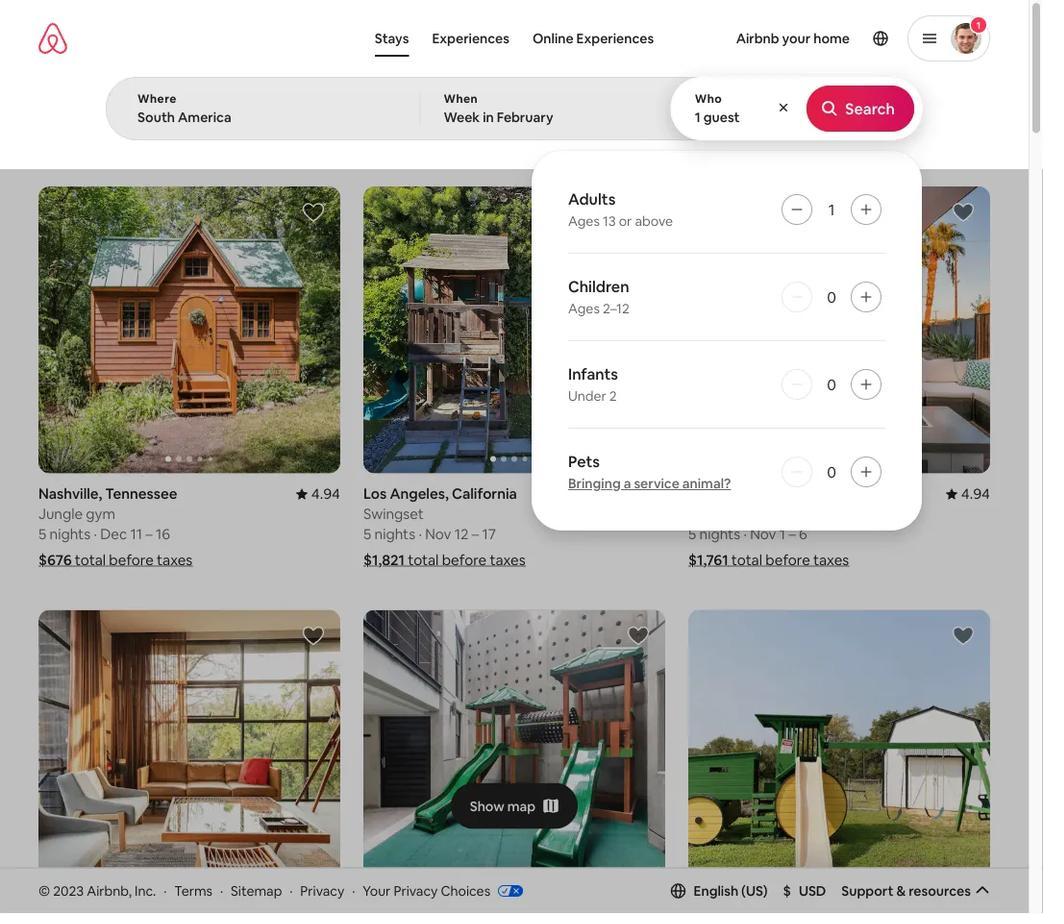Task type: describe. For each thing, give the bounding box(es) containing it.
5 for jungle gym
[[38, 525, 46, 544]]

4.95 out of 5 average rating image
[[621, 908, 666, 915]]

5 inside 5 nights · nov 1 – 6 $1,761 total before taxes
[[689, 525, 697, 544]]

los
[[364, 485, 387, 503]]

above
[[635, 213, 673, 230]]

1 inside who 1 guest
[[695, 109, 701, 126]]

group containing beachfront
[[38, 96, 659, 171]]

0 for pets
[[827, 462, 837, 482]]

map
[[508, 798, 536, 815]]

4.94 out of 5 average rating image
[[296, 485, 340, 503]]

– inside 5 nights · nov 1 – 6 $1,761 total before taxes
[[789, 525, 796, 544]]

your
[[363, 883, 391, 900]]

arizona
[[769, 485, 821, 503]]

$ usd
[[783, 883, 827, 900]]

· inside nashville, tennessee jungle gym 5 nights · dec 11 – 16 $676 total before taxes
[[94, 525, 97, 544]]

ages for children
[[568, 300, 600, 317]]

adults ages 13 or above
[[568, 189, 673, 230]]

display total before taxes button
[[777, 111, 991, 157]]

or
[[619, 213, 632, 230]]

airbnb your home link
[[725, 18, 862, 59]]

ages for adults
[[568, 213, 600, 230]]

16
[[156, 525, 170, 544]]

support & resources
[[842, 883, 971, 900]]

display
[[793, 126, 833, 141]]

scottsdale,
[[689, 485, 765, 503]]

2023
[[53, 883, 84, 900]]

· left privacy link at the bottom of the page
[[290, 883, 293, 900]]

5 nights · nov 1 – 6 $1,761 total before taxes
[[689, 525, 849, 570]]

nights for $676
[[50, 525, 90, 544]]

nov inside 5 nights · nov 1 – 6 $1,761 total before taxes
[[750, 525, 777, 544]]

service
[[634, 475, 680, 492]]

your privacy choices
[[363, 883, 491, 900]]

taxes inside nashville, tennessee jungle gym 5 nights · dec 11 – 16 $676 total before taxes
[[157, 551, 193, 570]]

jungle
[[38, 505, 83, 523]]

taxes inside display total before taxes button
[[902, 126, 932, 141]]

none search field containing adults
[[106, 0, 923, 531]]

· right terms "link"
[[220, 883, 223, 900]]

when
[[444, 91, 478, 106]]

· left your
[[352, 883, 355, 900]]

infants under 2
[[568, 364, 618, 405]]

tennessee
[[105, 485, 177, 503]]

display total before taxes
[[793, 126, 932, 141]]

nights for $1,821
[[375, 525, 416, 544]]

sitemap link
[[231, 883, 282, 900]]

– for 16
[[145, 525, 153, 544]]

support
[[842, 883, 894, 900]]

home
[[814, 30, 850, 47]]

infants
[[568, 364, 618, 384]]

show map button
[[451, 783, 578, 830]]

pets
[[568, 452, 600, 471]]

before inside los angeles, california swingset 5 nights · nov 12 – 17 $1,821 total before taxes
[[442, 551, 487, 570]]

terms link
[[174, 883, 213, 900]]

taxes inside 5 nights · nov 1 – 6 $1,761 total before taxes
[[814, 551, 849, 570]]

before inside button
[[863, 126, 900, 141]]

©
[[38, 883, 50, 900]]

online experiences
[[533, 30, 654, 47]]

adults
[[568, 189, 616, 209]]

5 for swingset
[[364, 525, 371, 544]]

choices
[[441, 883, 491, 900]]

nights inside 5 nights · nov 1 – 6 $1,761 total before taxes
[[700, 525, 741, 544]]

airbnb
[[736, 30, 780, 47]]

nov inside los angeles, california swingset 5 nights · nov 12 – 17 $1,821 total before taxes
[[425, 525, 452, 544]]

english (us)
[[694, 883, 768, 900]]

4.93 out of 5 average rating image
[[946, 908, 991, 915]]

resources
[[909, 883, 971, 900]]

11
[[130, 525, 142, 544]]

add to wishlist: los angeles, california image
[[627, 201, 650, 224]]

add to wishlist: nashville, tennessee image
[[302, 201, 325, 224]]

bringing a service animal? button
[[568, 475, 731, 492]]

angeles,
[[390, 485, 449, 503]]

february
[[497, 109, 554, 126]]

children
[[568, 277, 630, 296]]

4.94 out of 5 average rating image
[[946, 485, 991, 503]]

where
[[138, 91, 177, 106]]

2–12
[[603, 300, 630, 317]]

add to wishlist: mexico city, mexico image for "4.97 out of 5 average rating" icon
[[302, 624, 325, 648]]

$676
[[38, 551, 72, 570]]

who 1 guest
[[695, 91, 740, 126]]

swingset
[[364, 505, 424, 523]]

total inside display total before taxes button
[[835, 126, 861, 141]]

online
[[533, 30, 574, 47]]

who
[[695, 91, 723, 106]]

· inside los angeles, california swingset 5 nights · nov 12 – 17 $1,821 total before taxes
[[419, 525, 422, 544]]

children ages 2–12
[[568, 277, 630, 317]]

stays tab panel
[[106, 77, 923, 531]]

dec
[[100, 525, 127, 544]]

when week in february
[[444, 91, 554, 126]]

(us)
[[742, 883, 768, 900]]

english (us) button
[[671, 883, 768, 900]]

5.0 out of 5 average rating image
[[630, 485, 666, 503]]

privacy link
[[300, 883, 345, 900]]

beachfront
[[123, 142, 184, 157]]

guest
[[704, 109, 740, 126]]

5.0
[[645, 485, 666, 503]]

0 for infants
[[827, 375, 837, 394]]

profile element
[[707, 0, 991, 77]]

usd
[[799, 883, 827, 900]]

inc.
[[135, 883, 156, 900]]



Task type: locate. For each thing, give the bounding box(es) containing it.
2 4.94 from the left
[[962, 485, 991, 503]]

17
[[482, 525, 496, 544]]

2
[[610, 388, 617, 405]]

total right $1,761
[[732, 551, 763, 570]]

online experiences link
[[521, 20, 666, 57]]

5 up "$1,821"
[[364, 525, 371, 544]]

0 horizontal spatial nights
[[50, 525, 90, 544]]

2 nov from the left
[[750, 525, 777, 544]]

nights down 'swingset'
[[375, 525, 416, 544]]

4.94 for nashville, tennessee jungle gym 5 nights · dec 11 – 16 $676 total before taxes
[[311, 485, 340, 503]]

your
[[783, 30, 811, 47]]

3 nights from the left
[[700, 525, 741, 544]]

4.97 out of 5 average rating image
[[296, 908, 340, 915]]

week
[[444, 109, 480, 126]]

nov
[[425, 525, 452, 544], [750, 525, 777, 544]]

in
[[483, 109, 494, 126]]

None search field
[[106, 0, 923, 531]]

nights
[[50, 525, 90, 544], [375, 525, 416, 544], [700, 525, 741, 544]]

total inside 5 nights · nov 1 – 6 $1,761 total before taxes
[[732, 551, 763, 570]]

$1,821
[[364, 551, 405, 570]]

5 inside nashville, tennessee jungle gym 5 nights · dec 11 – 16 $676 total before taxes
[[38, 525, 46, 544]]

stays
[[375, 30, 409, 47]]

los angeles, california swingset 5 nights · nov 12 – 17 $1,821 total before taxes
[[364, 485, 526, 570]]

· inside 5 nights · nov 1 – 6 $1,761 total before taxes
[[744, 525, 747, 544]]

$
[[783, 883, 791, 900]]

1 horizontal spatial nights
[[375, 525, 416, 544]]

0 vertical spatial 0
[[827, 287, 837, 307]]

1 nov from the left
[[425, 525, 452, 544]]

add to wishlist: mexico city, mexico image
[[302, 624, 325, 648], [627, 624, 650, 648]]

2 vertical spatial 0
[[827, 462, 837, 482]]

pets bringing a service animal?
[[568, 452, 731, 492]]

add to wishlist: mexico city, mexico image for "4.95 out of 5 average rating" icon
[[627, 624, 650, 648]]

nights down jungle at the bottom left of page
[[50, 525, 90, 544]]

1 – from the left
[[145, 525, 153, 544]]

1 button
[[908, 15, 991, 62]]

before down 11
[[109, 551, 154, 570]]

3 – from the left
[[789, 525, 796, 544]]

airbnb,
[[87, 883, 132, 900]]

a
[[624, 475, 631, 492]]

gym
[[86, 505, 115, 523]]

© 2023 airbnb, inc. ·
[[38, 883, 167, 900]]

0 horizontal spatial privacy
[[300, 883, 345, 900]]

experiences inside online experiences link
[[577, 30, 654, 47]]

· right inc.
[[164, 883, 167, 900]]

privacy up "4.97 out of 5 average rating" icon
[[300, 883, 345, 900]]

under
[[568, 388, 607, 405]]

farms
[[599, 142, 632, 157]]

sitemap
[[231, 883, 282, 900]]

3 0 from the top
[[827, 462, 837, 482]]

2 experiences from the left
[[577, 30, 654, 47]]

1 horizontal spatial –
[[472, 525, 479, 544]]

0 for children
[[827, 287, 837, 307]]

total down dec
[[75, 551, 106, 570]]

nights inside los angeles, california swingset 5 nights · nov 12 – 17 $1,821 total before taxes
[[375, 525, 416, 544]]

group
[[38, 96, 659, 171], [38, 187, 340, 473], [364, 187, 666, 473], [689, 187, 991, 473], [38, 610, 340, 897], [364, 610, 666, 897], [689, 610, 991, 897]]

support & resources button
[[842, 883, 991, 900]]

1 horizontal spatial privacy
[[394, 883, 438, 900]]

– for 17
[[472, 525, 479, 544]]

ages down children
[[568, 300, 600, 317]]

experiences button
[[421, 20, 521, 57]]

experiences right online on the top of page
[[577, 30, 654, 47]]

before inside nashville, tennessee jungle gym 5 nights · dec 11 – 16 $676 total before taxes
[[109, 551, 154, 570]]

1 horizontal spatial 5
[[364, 525, 371, 544]]

2 horizontal spatial nights
[[700, 525, 741, 544]]

add to wishlist: driftwood, texas image
[[952, 624, 975, 648]]

total inside nashville, tennessee jungle gym 5 nights · dec 11 – 16 $676 total before taxes
[[75, 551, 106, 570]]

stays button
[[363, 20, 421, 57]]

nashville, tennessee jungle gym 5 nights · dec 11 – 16 $676 total before taxes
[[38, 485, 193, 570]]

13
[[603, 213, 616, 230]]

1 horizontal spatial nov
[[750, 525, 777, 544]]

4.94 for 5 nights · nov 1 – 6 $1,761 total before taxes
[[962, 485, 991, 503]]

nashville,
[[38, 485, 102, 503]]

0 vertical spatial ages
[[568, 213, 600, 230]]

1 experiences from the left
[[432, 30, 510, 47]]

before right the display
[[863, 126, 900, 141]]

airbnb your home
[[736, 30, 850, 47]]

what can we help you find? tab list
[[363, 20, 521, 57]]

ages
[[568, 213, 600, 230], [568, 300, 600, 317]]

1 horizontal spatial experiences
[[577, 30, 654, 47]]

total
[[835, 126, 861, 141], [75, 551, 106, 570], [408, 551, 439, 570], [732, 551, 763, 570]]

5 down jungle at the bottom left of page
[[38, 525, 46, 544]]

2 ages from the top
[[568, 300, 600, 317]]

1 nights from the left
[[50, 525, 90, 544]]

before down 6
[[766, 551, 811, 570]]

1 0 from the top
[[827, 287, 837, 307]]

&
[[897, 883, 906, 900]]

total inside los angeles, california swingset 5 nights · nov 12 – 17 $1,821 total before taxes
[[408, 551, 439, 570]]

– inside los angeles, california swingset 5 nights · nov 12 – 17 $1,821 total before taxes
[[472, 525, 479, 544]]

2 privacy from the left
[[394, 883, 438, 900]]

2 – from the left
[[472, 525, 479, 544]]

·
[[94, 525, 97, 544], [419, 525, 422, 544], [744, 525, 747, 544], [164, 883, 167, 900], [220, 883, 223, 900], [290, 883, 293, 900], [352, 883, 355, 900]]

before down 12
[[442, 551, 487, 570]]

privacy inside the your privacy choices link
[[394, 883, 438, 900]]

nov left 12
[[425, 525, 452, 544]]

12
[[455, 525, 469, 544]]

5 inside los angeles, california swingset 5 nights · nov 12 – 17 $1,821 total before taxes
[[364, 525, 371, 544]]

$1,761
[[689, 551, 729, 570]]

ages inside the children ages 2–12
[[568, 300, 600, 317]]

before inside 5 nights · nov 1 – 6 $1,761 total before taxes
[[766, 551, 811, 570]]

1 4.94 from the left
[[311, 485, 340, 503]]

2 nights from the left
[[375, 525, 416, 544]]

total right the display
[[835, 126, 861, 141]]

3 5 from the left
[[689, 525, 697, 544]]

– left 6
[[789, 525, 796, 544]]

5 up $1,761
[[689, 525, 697, 544]]

domes
[[512, 142, 550, 157]]

bringing
[[568, 475, 621, 492]]

– left 17
[[472, 525, 479, 544]]

terms · sitemap · privacy
[[174, 883, 345, 900]]

– right 11
[[145, 525, 153, 544]]

1 5 from the left
[[38, 525, 46, 544]]

privacy
[[300, 883, 345, 900], [394, 883, 438, 900]]

· left dec
[[94, 525, 97, 544]]

terms
[[174, 883, 213, 900]]

2 5 from the left
[[364, 525, 371, 544]]

experiences up when in the left of the page
[[432, 30, 510, 47]]

1 privacy from the left
[[300, 883, 345, 900]]

5
[[38, 525, 46, 544], [364, 525, 371, 544], [689, 525, 697, 544]]

total right "$1,821"
[[408, 551, 439, 570]]

privacy right your
[[394, 883, 438, 900]]

1 horizontal spatial 4.94
[[962, 485, 991, 503]]

show
[[470, 798, 505, 815]]

0 horizontal spatial add to wishlist: mexico city, mexico image
[[302, 624, 325, 648]]

1 vertical spatial 0
[[827, 375, 837, 394]]

taxes inside los angeles, california swingset 5 nights · nov 12 – 17 $1,821 total before taxes
[[490, 551, 526, 570]]

6
[[799, 525, 808, 544]]

nights inside nashville, tennessee jungle gym 5 nights · dec 11 – 16 $676 total before taxes
[[50, 525, 90, 544]]

0
[[827, 287, 837, 307], [827, 375, 837, 394], [827, 462, 837, 482]]

0 horizontal spatial –
[[145, 525, 153, 544]]

0 horizontal spatial experiences
[[432, 30, 510, 47]]

experiences
[[432, 30, 510, 47], [577, 30, 654, 47]]

taxes
[[902, 126, 932, 141], [157, 551, 193, 570], [490, 551, 526, 570], [814, 551, 849, 570]]

english
[[694, 883, 739, 900]]

2 horizontal spatial –
[[789, 525, 796, 544]]

experiences inside 'experiences' button
[[432, 30, 510, 47]]

california
[[452, 485, 517, 503]]

0 horizontal spatial 5
[[38, 525, 46, 544]]

2 horizontal spatial 5
[[689, 525, 697, 544]]

1 ages from the top
[[568, 213, 600, 230]]

before
[[863, 126, 900, 141], [109, 551, 154, 570], [442, 551, 487, 570], [766, 551, 811, 570]]

1 inside 5 nights · nov 1 – 6 $1,761 total before taxes
[[780, 525, 786, 544]]

· down 'swingset'
[[419, 525, 422, 544]]

1 vertical spatial ages
[[568, 300, 600, 317]]

1 inside 1 "dropdown button"
[[977, 19, 981, 31]]

2 0 from the top
[[827, 375, 837, 394]]

–
[[145, 525, 153, 544], [472, 525, 479, 544], [789, 525, 796, 544]]

show map
[[470, 798, 536, 815]]

– inside nashville, tennessee jungle gym 5 nights · dec 11 – 16 $676 total before taxes
[[145, 525, 153, 544]]

your privacy choices link
[[363, 883, 523, 901]]

add to wishlist: scottsdale, arizona image
[[952, 201, 975, 224]]

1 add to wishlist: mexico city, mexico image from the left
[[302, 624, 325, 648]]

ages inside adults ages 13 or above
[[568, 213, 600, 230]]

animal?
[[683, 475, 731, 492]]

scottsdale, arizona
[[689, 485, 821, 503]]

0 horizontal spatial 4.94
[[311, 485, 340, 503]]

2 add to wishlist: mexico city, mexico image from the left
[[627, 624, 650, 648]]

1
[[977, 19, 981, 31], [695, 109, 701, 126], [829, 200, 835, 219], [780, 525, 786, 544]]

nights up $1,761
[[700, 525, 741, 544]]

· down scottsdale, arizona
[[744, 525, 747, 544]]

Where field
[[138, 109, 389, 126]]

nov left 6
[[750, 525, 777, 544]]

1 horizontal spatial add to wishlist: mexico city, mexico image
[[627, 624, 650, 648]]

ages down adults
[[568, 213, 600, 230]]

0 horizontal spatial nov
[[425, 525, 452, 544]]



Task type: vqa. For each thing, say whether or not it's contained in the screenshot.
Display total before taxes
yes



